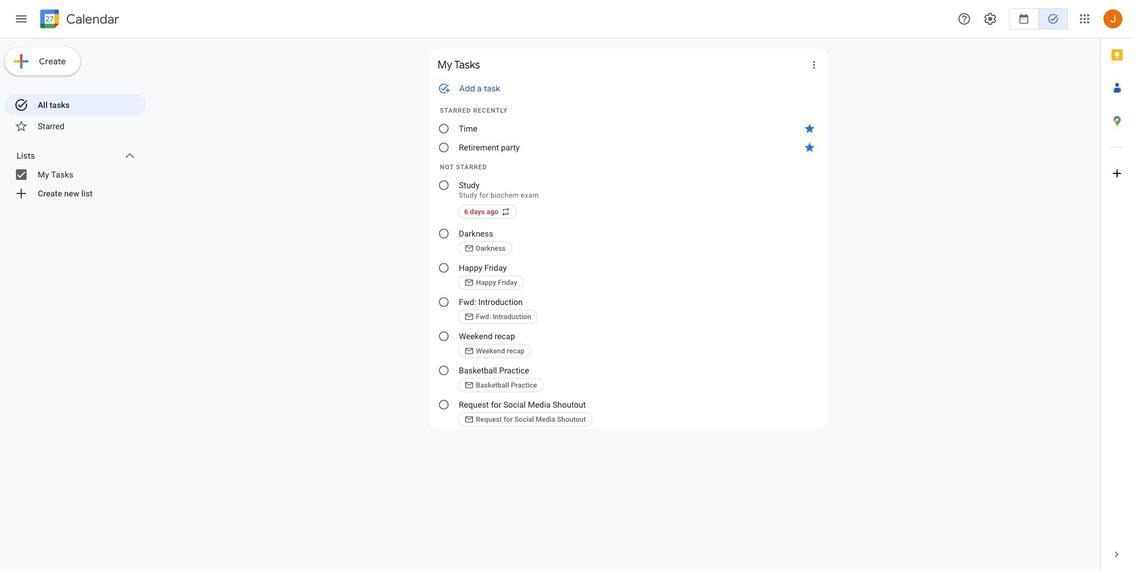 Task type: vqa. For each thing, say whether or not it's contained in the screenshot.
support menu icon
yes



Task type: describe. For each thing, give the bounding box(es) containing it.
support menu image
[[958, 12, 972, 26]]

heading inside calendar element
[[64, 12, 119, 26]]

tasks sidebar image
[[14, 12, 28, 26]]

calendar element
[[38, 7, 119, 33]]



Task type: locate. For each thing, give the bounding box(es) containing it.
settings menu image
[[984, 12, 998, 26]]

tab list
[[1101, 38, 1134, 538]]

heading
[[64, 12, 119, 26]]



